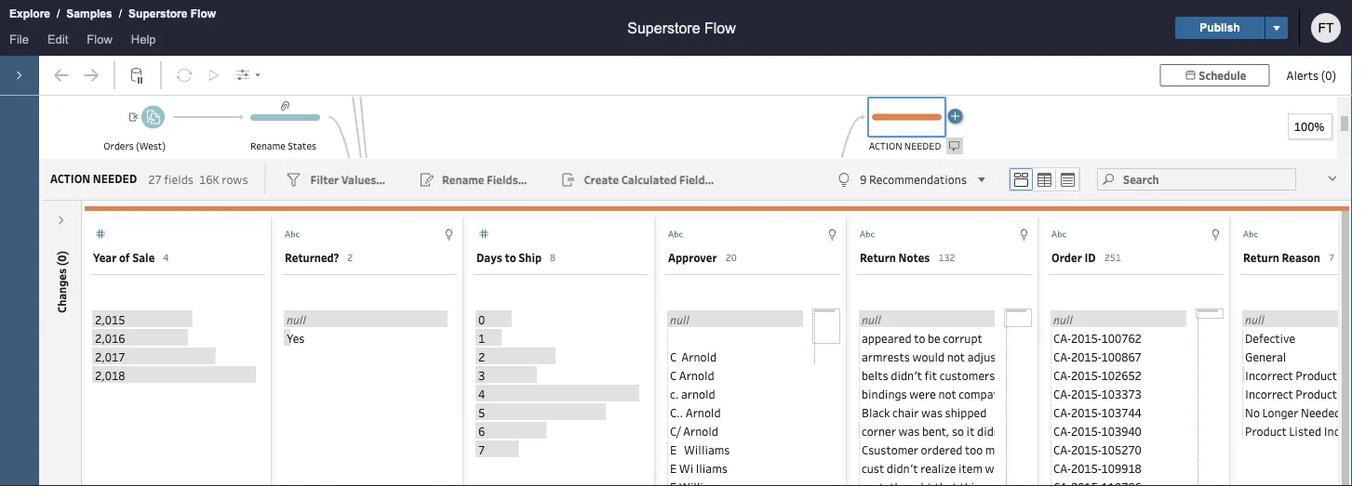 Task type: vqa. For each thing, say whether or not it's contained in the screenshot.
Sort By:
no



Task type: describe. For each thing, give the bounding box(es) containing it.
2,016
[[95, 331, 125, 347]]

1
[[479, 331, 485, 347]]

2 vertical spatial was
[[986, 462, 1007, 477]]

0 1 2 3 4 5 6 7
[[479, 313, 485, 458]]

3
[[479, 368, 485, 384]]

1 horizontal spatial action
[[869, 140, 903, 153]]

(0) for alerts (0)
[[1322, 68, 1337, 83]]

to left ship
[[505, 251, 516, 265]]

0 vertical spatial needed
[[905, 140, 942, 153]]

learn
[[931, 220, 954, 233]]

3 2015- from the top
[[1072, 368, 1102, 384]]

20
[[726, 252, 737, 265]]

2 inside returned? 2
[[348, 252, 353, 265]]

lliams
[[696, 462, 728, 477]]

recommendations image
[[825, 227, 841, 243]]

null for null
[[670, 313, 690, 328]]

help
[[131, 32, 156, 46]]

to left a
[[945, 208, 954, 221]]

null for null appeared to be corrupt armrests would not adjust belts didn't fit customers existing machine bindings were not compatible with machine black chair was shipped corner was bent, so it didn't fit in printer. csustomer ordered too many cust didn't realize item was in cart
[[862, 313, 882, 328]]

27
[[148, 172, 162, 187]]

flow button
[[78, 28, 122, 56]]

return for return notes
[[860, 251, 897, 265]]

return notes 132
[[860, 251, 956, 265]]

fields
[[164, 172, 194, 187]]

ft button
[[1312, 13, 1342, 43]]

1 e from the top
[[670, 443, 677, 458]]

search image
[[800, 249, 818, 267]]

cust
[[862, 462, 885, 477]]

states
[[288, 140, 317, 153]]

0 horizontal spatial in
[[1009, 462, 1019, 477]]

recommendations
[[870, 172, 967, 188]]

2 incorrect from the top
[[1246, 387, 1294, 402]]

defective
[[1246, 331, 1296, 347]]

251
[[1105, 252, 1122, 265]]

2 2015- from the top
[[1072, 350, 1102, 365]]

add an output step here to create an extract, published data source, or write the flow results to a database. to learn more, see tabsoft.co/prepsamp
[[873, 160, 967, 257]]

0 horizontal spatial was
[[899, 424, 920, 440]]

0 vertical spatial product
[[1296, 368, 1338, 384]]

109918
[[1102, 462, 1142, 477]]

105270
[[1102, 443, 1142, 458]]

help button
[[122, 28, 165, 56]]

7 inside "return reason 7"
[[1330, 252, 1335, 265]]

yes
[[287, 331, 305, 347]]

too
[[966, 443, 984, 458]]

1 horizontal spatial an
[[937, 172, 948, 185]]

1 vertical spatial machine
[[1047, 387, 1091, 402]]

9 recommendations button
[[822, 164, 992, 196]]

chair
[[893, 406, 919, 421]]

changes (0)
[[54, 252, 69, 314]]

to
[[919, 220, 929, 233]]

8 ca- from the top
[[1054, 462, 1072, 477]]

1 vertical spatial fit
[[1012, 424, 1024, 440]]

the
[[873, 208, 888, 221]]

9
[[861, 172, 867, 188]]

sale
[[132, 251, 155, 265]]

tabsoft.co/prepsamp
[[873, 244, 967, 257]]

rows
[[222, 172, 248, 187]]

1 horizontal spatial flow
[[191, 7, 216, 20]]

extract,
[[873, 184, 908, 197]]

16k
[[199, 172, 219, 187]]

8
[[550, 252, 556, 265]]

7 ca- from the top
[[1054, 443, 1072, 458]]

bindings
[[862, 387, 908, 402]]

2 horizontal spatial flow
[[705, 20, 736, 36]]

1 vertical spatial not
[[939, 387, 957, 402]]

so
[[953, 424, 965, 440]]

recommendations image inside popup button
[[835, 170, 855, 191]]

be
[[928, 331, 941, 347]]

103373
[[1102, 387, 1142, 402]]

6
[[479, 424, 485, 440]]

bent,
[[923, 424, 950, 440]]

wi
[[680, 462, 694, 477]]

create
[[907, 172, 935, 185]]

samples
[[66, 7, 112, 20]]

file
[[9, 32, 29, 46]]

file button
[[0, 28, 38, 56]]

1 vertical spatial 4
[[479, 387, 485, 402]]

null for null defective general incorrect product or incorrect product sh no longer needed product listed incorr
[[1246, 313, 1265, 328]]

appeared
[[862, 331, 912, 347]]

write
[[941, 196, 965, 209]]

2 / from the left
[[119, 7, 122, 20]]

3 ca- from the top
[[1054, 368, 1072, 384]]

arnold
[[682, 387, 716, 402]]

alerts
[[1287, 68, 1320, 83]]

flow inside flow popup button
[[87, 32, 112, 46]]

edit
[[47, 32, 68, 46]]

0 vertical spatial machine
[[1043, 368, 1087, 384]]

listed
[[1290, 424, 1322, 440]]

id
[[1085, 251, 1097, 265]]

rename
[[250, 140, 286, 153]]

samples link
[[66, 5, 113, 23]]

0 vertical spatial didn't
[[891, 368, 923, 384]]

0 vertical spatial fit
[[925, 368, 938, 384]]

c..
[[670, 406, 684, 421]]

return for return reason
[[1244, 251, 1280, 265]]

superstore flow
[[628, 20, 736, 36]]

2,015 2,016 2,017 2,018
[[95, 313, 125, 384]]

were
[[910, 387, 937, 402]]

incorr
[[1325, 424, 1353, 440]]

returned? 2
[[285, 251, 353, 265]]

8 2015- from the top
[[1072, 462, 1102, 477]]

100867
[[1102, 350, 1142, 365]]

published
[[910, 184, 953, 197]]

step
[[939, 160, 958, 173]]

c  arnold c arnold c. arnold c.. arnold c/ arnold e   williams e wi lliams
[[670, 350, 730, 477]]

null defective general incorrect product or incorrect product sh no longer needed product listed incorr
[[1246, 313, 1353, 440]]

0 vertical spatial in
[[1027, 424, 1036, 440]]



Task type: locate. For each thing, give the bounding box(es) containing it.
0 vertical spatial not
[[948, 350, 966, 365]]

0 horizontal spatial an
[[893, 160, 904, 173]]

ft
[[1319, 20, 1335, 35]]

a
[[956, 208, 962, 221]]

ca- left 103940
[[1054, 424, 1072, 440]]

4 down 3
[[479, 387, 485, 402]]

2 c from the top
[[670, 368, 677, 384]]

1 return from the left
[[860, 251, 897, 265]]

incorrect up 'longer'
[[1246, 387, 1294, 402]]

2015- up 103373
[[1072, 368, 1102, 384]]

database.
[[873, 220, 917, 233]]

ca- up printer.
[[1054, 406, 1072, 421]]

incorrect down general
[[1246, 368, 1294, 384]]

1 horizontal spatial 4
[[479, 387, 485, 402]]

action needed down orders
[[50, 171, 137, 186]]

shipped
[[946, 406, 987, 421]]

publish button
[[1176, 17, 1265, 39]]

9 recommendations
[[861, 172, 967, 188]]

needed up the output
[[905, 140, 942, 153]]

source,
[[896, 196, 928, 209]]

notes
[[899, 251, 931, 265]]

fit up many
[[1012, 424, 1024, 440]]

/ up edit
[[57, 7, 60, 20]]

or
[[1341, 368, 1353, 384]]

fit down would
[[925, 368, 938, 384]]

return reason 7
[[1244, 251, 1335, 265]]

of
[[119, 251, 130, 265]]

sh
[[1341, 387, 1353, 402]]

0 horizontal spatial 4
[[163, 252, 169, 265]]

null inside null defective general incorrect product or incorrect product sh no longer needed product listed incorr
[[1246, 313, 1265, 328]]

1 2015- from the top
[[1072, 331, 1102, 347]]

7
[[1330, 252, 1335, 265], [479, 443, 485, 458]]

(0) for changes (0)
[[54, 252, 69, 267]]

williams
[[684, 443, 730, 458]]

null up yes
[[287, 313, 306, 328]]

7 right reason
[[1330, 252, 1335, 265]]

in left printer.
[[1027, 424, 1036, 440]]

1 horizontal spatial needed
[[905, 140, 942, 153]]

0 horizontal spatial (0)
[[54, 252, 69, 267]]

to left be
[[915, 331, 926, 347]]

rename states
[[250, 140, 317, 153]]

null for null yes
[[287, 313, 306, 328]]

5 null from the left
[[1246, 313, 1265, 328]]

1 horizontal spatial action needed
[[869, 140, 942, 153]]

ca- down printer.
[[1054, 443, 1072, 458]]

0 horizontal spatial return
[[860, 251, 897, 265]]

2 horizontal spatial was
[[986, 462, 1007, 477]]

c
[[670, 350, 677, 365], [670, 368, 677, 384]]

2 ca- from the top
[[1054, 350, 1072, 365]]

1 vertical spatial action needed
[[50, 171, 137, 186]]

1 vertical spatial 2
[[479, 350, 485, 365]]

not down 'corrupt' on the bottom of page
[[948, 350, 966, 365]]

2015- down printer.
[[1072, 443, 1102, 458]]

ca- right existing
[[1054, 368, 1072, 384]]

not
[[948, 350, 966, 365], [939, 387, 957, 402]]

null down approver
[[670, 313, 690, 328]]

didn't down csustomer
[[887, 462, 919, 477]]

0 vertical spatial action needed
[[869, 140, 942, 153]]

orders (west)
[[104, 140, 166, 153]]

e left wi
[[670, 462, 677, 477]]

an right the add
[[893, 160, 904, 173]]

5
[[479, 406, 485, 421]]

1 horizontal spatial fit
[[1012, 424, 1024, 440]]

2 vertical spatial didn't
[[887, 462, 919, 477]]

null inside null ca-2015-100762 ca-2015-100867 ca-2015-102652 ca-2015-103373 ca-2015-103744 ca-2015-103940 ca-2015-105270 ca-2015-109918
[[1054, 313, 1073, 328]]

days
[[477, 251, 503, 265]]

103744
[[1102, 406, 1142, 421]]

2015- up printer.
[[1072, 406, 1102, 421]]

return down 'more,' on the right of the page
[[860, 251, 897, 265]]

machine up with on the right of the page
[[1043, 368, 1087, 384]]

0 vertical spatial was
[[922, 406, 943, 421]]

0 horizontal spatial superstore
[[129, 7, 188, 20]]

return
[[860, 251, 897, 265], [1244, 251, 1280, 265]]

ca- right with on the right of the page
[[1054, 387, 1072, 402]]

an right create
[[937, 172, 948, 185]]

1 / from the left
[[57, 7, 60, 20]]

1 c from the top
[[670, 350, 677, 365]]

4 right sale
[[163, 252, 169, 265]]

2015- up 103744
[[1072, 387, 1102, 402]]

c.
[[670, 387, 679, 402]]

(0) right the alerts
[[1322, 68, 1337, 83]]

no
[[1246, 406, 1261, 421]]

to inside null appeared to be corrupt armrests would not adjust belts didn't fit customers existing machine bindings were not compatible with machine black chair was shipped corner was bent, so it didn't fit in printer. csustomer ordered too many cust didn't realize item was in cart
[[915, 331, 926, 347]]

1 horizontal spatial in
[[1027, 424, 1036, 440]]

2,018
[[95, 368, 125, 384]]

0
[[479, 313, 485, 328]]

general
[[1246, 350, 1287, 365]]

1 null from the left
[[287, 313, 306, 328]]

1 horizontal spatial /
[[119, 7, 122, 20]]

option group
[[1009, 168, 1081, 192]]

4 ca- from the top
[[1054, 387, 1072, 402]]

ca- left 100867
[[1054, 350, 1072, 365]]

needed
[[1302, 406, 1342, 421]]

corrupt
[[944, 331, 983, 347]]

0 horizontal spatial 7
[[479, 443, 485, 458]]

1 vertical spatial (0)
[[54, 252, 69, 267]]

machine right with on the right of the page
[[1047, 387, 1091, 402]]

to
[[895, 172, 905, 185], [945, 208, 954, 221], [505, 251, 516, 265], [915, 331, 926, 347]]

it
[[967, 424, 975, 440]]

0 horizontal spatial 2
[[348, 252, 353, 265]]

0 vertical spatial incorrect
[[1246, 368, 1294, 384]]

0 vertical spatial (0)
[[1322, 68, 1337, 83]]

2015- down "105270" on the right
[[1072, 462, 1102, 477]]

to right here
[[895, 172, 905, 185]]

0 horizontal spatial action needed
[[50, 171, 137, 186]]

add
[[873, 160, 891, 173]]

null up appeared
[[862, 313, 882, 328]]

was down the chair
[[899, 424, 920, 440]]

0 vertical spatial 7
[[1330, 252, 1335, 265]]

results
[[912, 208, 943, 221]]

action up the add
[[869, 140, 903, 153]]

1 incorrect from the top
[[1246, 368, 1294, 384]]

alerts (0)
[[1287, 68, 1337, 83]]

corner
[[862, 424, 897, 440]]

7 2015- from the top
[[1072, 443, 1102, 458]]

null inside null appeared to be corrupt armrests would not adjust belts didn't fit customers existing machine bindings were not compatible with machine black chair was shipped corner was bent, so it didn't fit in printer. csustomer ordered too many cust didn't realize item was in cart
[[862, 313, 882, 328]]

in left "cart"
[[1009, 462, 1019, 477]]

2015- up 100867
[[1072, 331, 1102, 347]]

(0) up changes
[[54, 252, 69, 267]]

action needed up the output
[[869, 140, 942, 153]]

5 2015- from the top
[[1072, 406, 1102, 421]]

0 vertical spatial 2
[[348, 252, 353, 265]]

1 vertical spatial needed
[[93, 171, 137, 186]]

was down many
[[986, 462, 1007, 477]]

1 vertical spatial was
[[899, 424, 920, 440]]

0 horizontal spatial flow
[[87, 32, 112, 46]]

0 horizontal spatial fit
[[925, 368, 938, 384]]

customers
[[940, 368, 996, 384]]

2 right returned?
[[348, 252, 353, 265]]

schedule button
[[1161, 64, 1270, 87]]

explore / samples / superstore flow
[[9, 7, 216, 20]]

year
[[93, 251, 117, 265]]

2 down 1
[[479, 350, 485, 365]]

flow
[[890, 208, 910, 221]]

product left or
[[1296, 368, 1338, 384]]

2 vertical spatial product
[[1246, 424, 1288, 440]]

action left 27
[[50, 171, 91, 186]]

(west)
[[136, 140, 166, 153]]

6 2015- from the top
[[1072, 424, 1102, 440]]

return left reason
[[1244, 251, 1280, 265]]

ship
[[519, 251, 542, 265]]

e
[[670, 443, 677, 458], [670, 462, 677, 477]]

incorrect
[[1246, 368, 1294, 384], [1246, 387, 1294, 402]]

null yes
[[287, 313, 306, 347]]

0 vertical spatial c
[[670, 350, 677, 365]]

belts
[[862, 368, 889, 384]]

1 horizontal spatial superstore
[[628, 20, 701, 36]]

5 ca- from the top
[[1054, 406, 1072, 421]]

0 horizontal spatial needed
[[93, 171, 137, 186]]

here
[[873, 172, 893, 185]]

1 horizontal spatial was
[[922, 406, 943, 421]]

1 horizontal spatial return
[[1244, 251, 1280, 265]]

was up bent,
[[922, 406, 943, 421]]

or
[[930, 196, 939, 209]]

data
[[873, 196, 894, 209]]

product up the needed
[[1296, 387, 1338, 402]]

1 vertical spatial didn't
[[978, 424, 1009, 440]]

null appeared to be corrupt armrests would not adjust belts didn't fit customers existing machine bindings were not compatible with machine black chair was shipped corner was bent, so it didn't fit in printer. csustomer ordered too many cust didn't realize item was in cart
[[862, 313, 1091, 477]]

0 vertical spatial e
[[670, 443, 677, 458]]

see
[[901, 232, 916, 245]]

2,015
[[95, 313, 125, 328]]

order
[[1052, 251, 1083, 265]]

None radio
[[1010, 169, 1034, 191], [1034, 169, 1057, 191], [1057, 169, 1080, 191], [1010, 169, 1034, 191], [1034, 169, 1057, 191], [1057, 169, 1080, 191]]

didn't up many
[[978, 424, 1009, 440]]

1 horizontal spatial 7
[[1330, 252, 1335, 265]]

adjust
[[968, 350, 1002, 365]]

0 vertical spatial action
[[869, 140, 903, 153]]

order id 251
[[1052, 251, 1122, 265]]

recommendations image
[[835, 170, 855, 191], [441, 227, 457, 243], [1017, 227, 1033, 243], [1209, 227, 1224, 243]]

output
[[906, 160, 937, 173]]

1 vertical spatial incorrect
[[1246, 387, 1294, 402]]

orders
[[104, 140, 134, 153]]

27 fields 16k rows
[[148, 172, 248, 187]]

0 horizontal spatial action
[[50, 171, 91, 186]]

1 horizontal spatial (0)
[[1322, 68, 1337, 83]]

7 down 6 in the left bottom of the page
[[479, 443, 485, 458]]

realize
[[921, 462, 957, 477]]

4 2015- from the top
[[1072, 387, 1102, 402]]

1 vertical spatial in
[[1009, 462, 1019, 477]]

2 null from the left
[[670, 313, 690, 328]]

cart
[[1022, 462, 1043, 477]]

in
[[1027, 424, 1036, 440], [1009, 462, 1019, 477]]

1 vertical spatial 7
[[479, 443, 485, 458]]

1 vertical spatial action
[[50, 171, 91, 186]]

4 null from the left
[[1054, 313, 1073, 328]]

6 ca- from the top
[[1054, 424, 1072, 440]]

Search text field
[[1098, 169, 1297, 191]]

didn't
[[891, 368, 923, 384], [978, 424, 1009, 440], [887, 462, 919, 477]]

product down no
[[1246, 424, 1288, 440]]

ca- left 100762
[[1054, 331, 1072, 347]]

explore
[[9, 7, 50, 20]]

approver
[[669, 251, 718, 265]]

/ right the samples
[[119, 7, 122, 20]]

1 ca- from the top
[[1054, 331, 1072, 347]]

2015- up "105270" on the right
[[1072, 424, 1102, 440]]

4 inside year of sale 4
[[163, 252, 169, 265]]

1 vertical spatial c
[[670, 368, 677, 384]]

an
[[893, 160, 904, 173], [937, 172, 948, 185]]

null down order
[[1054, 313, 1073, 328]]

2 e from the top
[[670, 462, 677, 477]]

2015- down 100762
[[1072, 350, 1102, 365]]

103940
[[1102, 424, 1142, 440]]

null up defective at bottom right
[[1246, 313, 1265, 328]]

didn't up were
[[891, 368, 923, 384]]

not right were
[[939, 387, 957, 402]]

year of sale 4
[[93, 251, 169, 265]]

null for null ca-2015-100762 ca-2015-100867 ca-2015-102652 ca-2015-103373 ca-2015-103744 ca-2015-103940 ca-2015-105270 ca-2015-109918
[[1054, 313, 1073, 328]]

3 null from the left
[[862, 313, 882, 328]]

needed down orders
[[93, 171, 137, 186]]

1 vertical spatial e
[[670, 462, 677, 477]]

e down c/
[[670, 443, 677, 458]]

1 horizontal spatial 2
[[479, 350, 485, 365]]

2
[[348, 252, 353, 265], [479, 350, 485, 365]]

ca-
[[1054, 331, 1072, 347], [1054, 350, 1072, 365], [1054, 368, 1072, 384], [1054, 387, 1072, 402], [1054, 406, 1072, 421], [1054, 424, 1072, 440], [1054, 443, 1072, 458], [1054, 462, 1072, 477]]

2 return from the left
[[1244, 251, 1280, 265]]

1 vertical spatial product
[[1296, 387, 1338, 402]]

0 vertical spatial 4
[[163, 252, 169, 265]]

superstore flow link
[[128, 5, 217, 23]]

ca- right "cart"
[[1054, 462, 1072, 477]]

0 horizontal spatial /
[[57, 7, 60, 20]]



